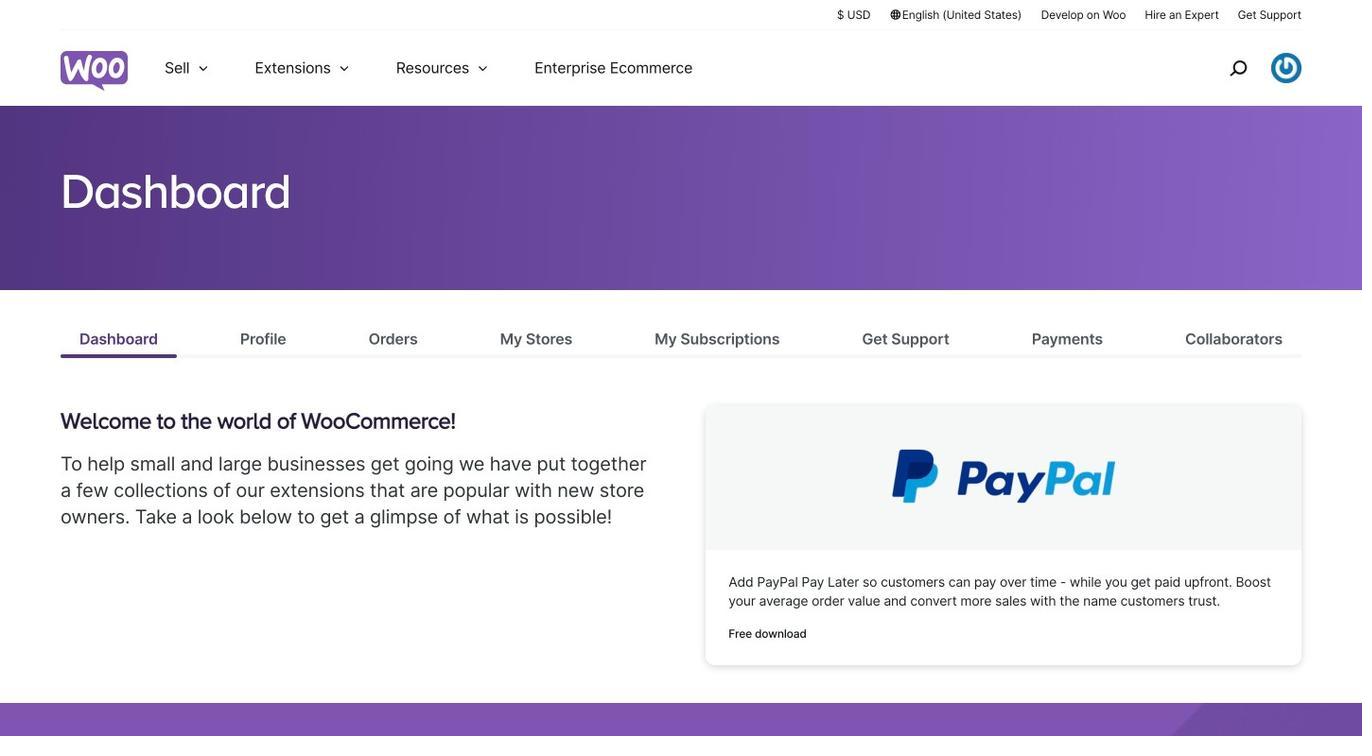 Task type: vqa. For each thing, say whether or not it's contained in the screenshot.
help
no



Task type: locate. For each thing, give the bounding box(es) containing it.
service navigation menu element
[[1189, 37, 1302, 99]]

open account menu image
[[1272, 53, 1302, 83]]

search image
[[1223, 53, 1254, 83]]



